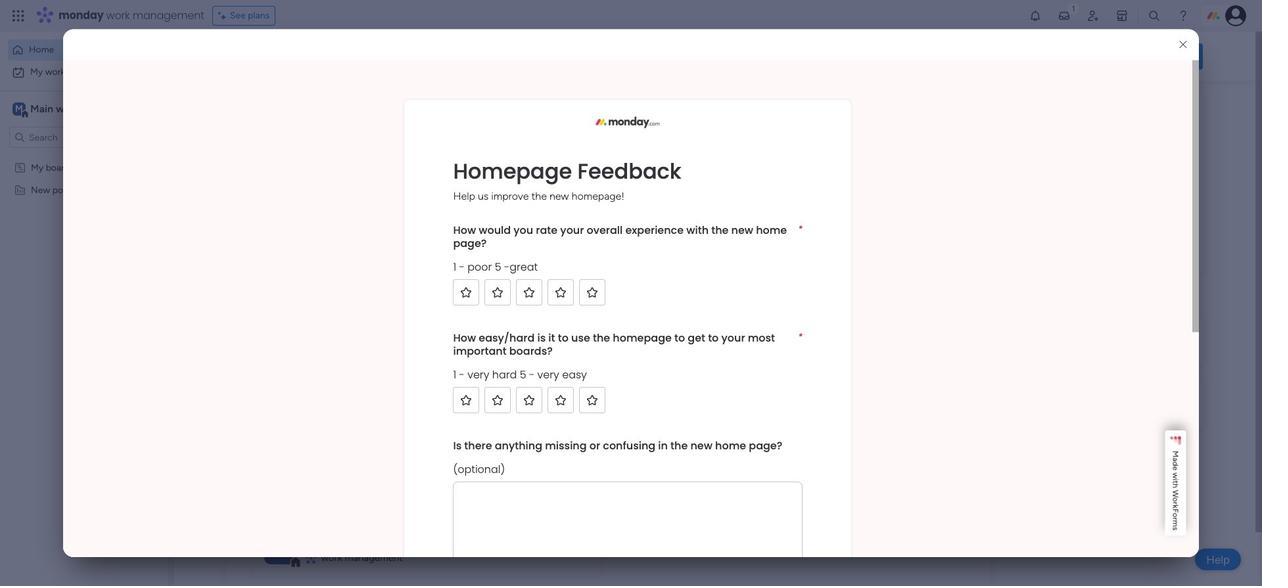 Task type: locate. For each thing, give the bounding box(es) containing it.
getting started element
[[1006, 314, 1203, 367]]

v2 bolt switch image
[[1119, 49, 1127, 63]]

workspace image
[[12, 102, 26, 116], [264, 533, 296, 564]]

notifications image
[[1029, 9, 1042, 22]]

0 horizontal spatial workspace image
[[12, 102, 26, 116]]

help image
[[1177, 9, 1190, 22]]

1 image
[[1068, 1, 1080, 15]]

0 vertical spatial workspace image
[[12, 102, 26, 116]]

invite members image
[[1087, 9, 1100, 22]]

select product image
[[12, 9, 25, 22]]

option
[[8, 39, 160, 60], [8, 62, 160, 83], [0, 155, 168, 158]]

v2 user feedback image
[[1017, 49, 1027, 64]]

1 horizontal spatial workspace image
[[264, 533, 296, 564]]

list box
[[0, 154, 168, 378]]

component image
[[305, 552, 316, 564]]

help center element
[[1006, 377, 1203, 430]]



Task type: describe. For each thing, give the bounding box(es) containing it.
monday marketplace image
[[1116, 9, 1129, 22]]

0 vertical spatial option
[[8, 39, 160, 60]]

1 vertical spatial workspace image
[[264, 533, 296, 564]]

workspace selection element
[[12, 101, 110, 118]]

add to favorites image
[[395, 240, 408, 253]]

Search in workspace field
[[28, 130, 110, 145]]

see plans image
[[218, 9, 230, 23]]

2 vertical spatial option
[[0, 155, 168, 158]]

update feed image
[[1058, 9, 1071, 22]]

public board image
[[440, 240, 454, 254]]

1 vertical spatial option
[[8, 62, 160, 83]]

search everything image
[[1148, 9, 1161, 22]]

templates image image
[[1018, 99, 1191, 190]]

jacob simon image
[[1226, 5, 1247, 26]]

quick search results list box
[[243, 123, 974, 297]]



Task type: vqa. For each thing, say whether or not it's contained in the screenshot.
the right a
no



